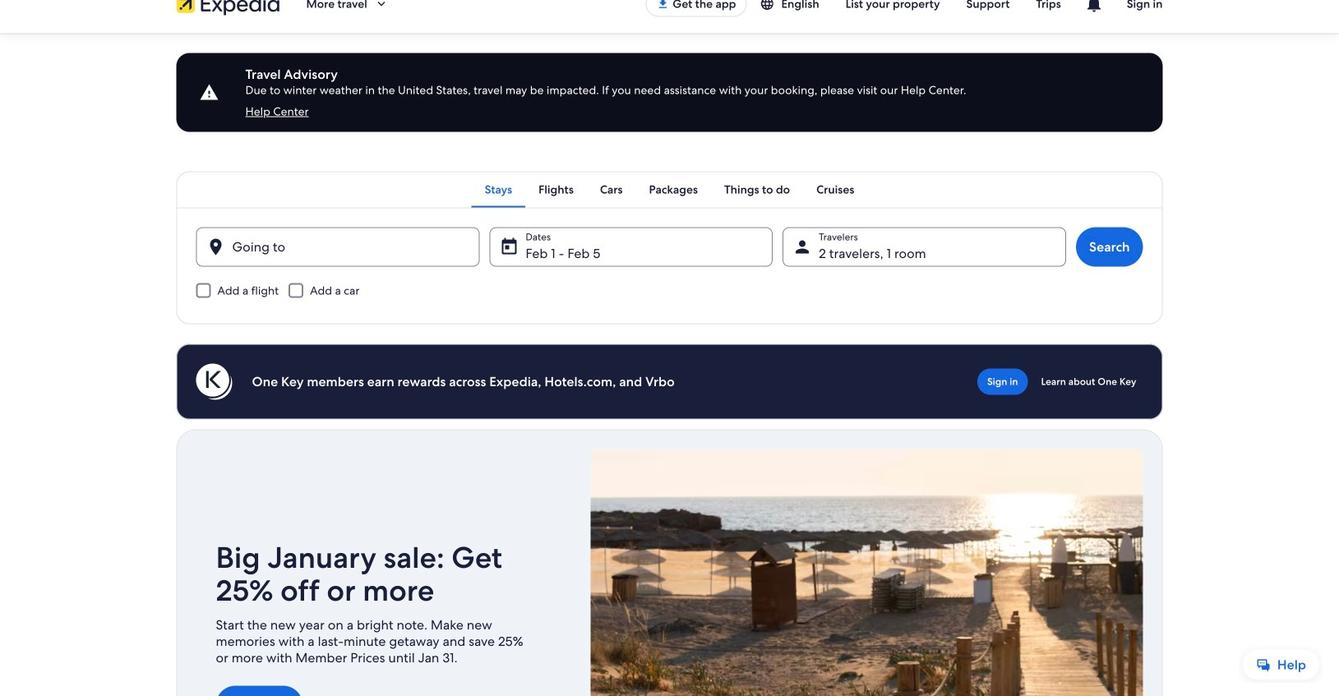 Task type: describe. For each thing, give the bounding box(es) containing it.
small image
[[760, 0, 782, 11]]

expedia logo image
[[176, 0, 280, 15]]

more travel image
[[374, 0, 389, 11]]

communication center icon image
[[1085, 0, 1104, 14]]



Task type: locate. For each thing, give the bounding box(es) containing it.
download the app button image
[[656, 0, 670, 10]]

tab list
[[176, 171, 1163, 208]]

travel alert notification region
[[157, 33, 1183, 132]]

main content
[[0, 33, 1340, 697]]



Task type: vqa. For each thing, say whether or not it's contained in the screenshot.
tab list
yes



